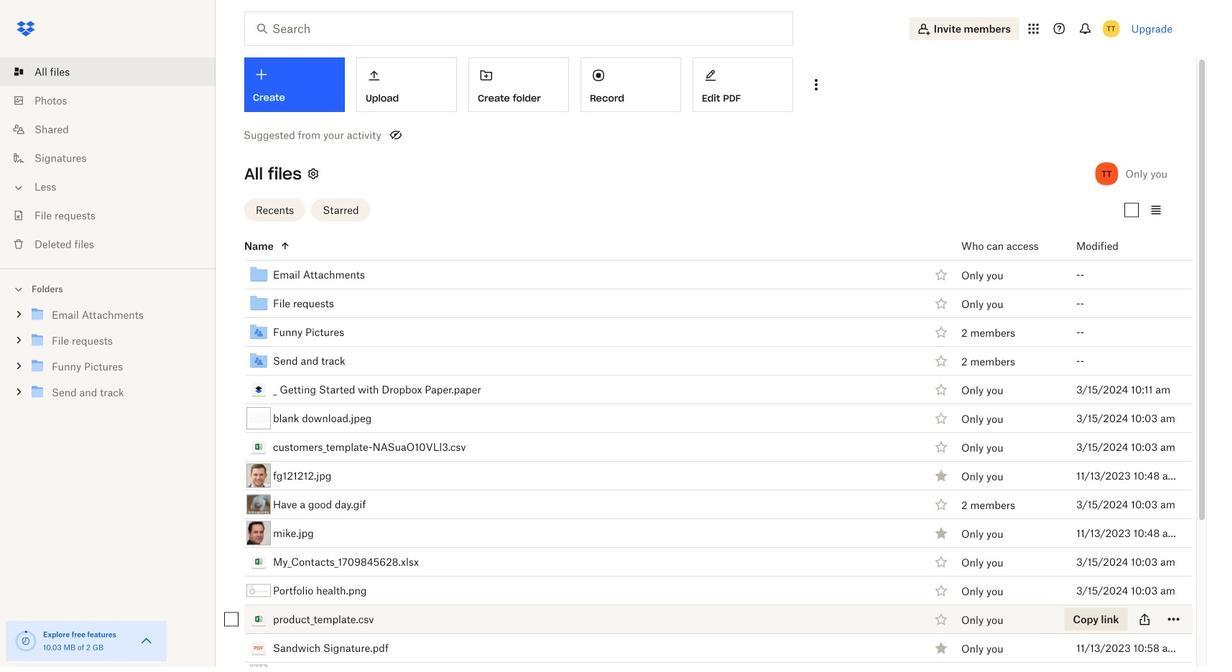 Task type: vqa. For each thing, say whether or not it's contained in the screenshot.
Remove from Starred image for Name Sandwich Signature.pdf, Modified 11/13/2023 10:58 am, element
yes



Task type: locate. For each thing, give the bounding box(es) containing it.
/blank download.jpeg image
[[246, 407, 271, 430]]

4 add to starred image from the top
[[933, 496, 950, 513]]

remove from starred image for name mike.jpg, modified 11/13/2023 10:48 am, element
[[933, 525, 950, 542]]

5 add to starred image from the top
[[933, 554, 950, 571]]

list item
[[0, 57, 216, 86]]

add to starred image for name email attachments, modified 11/13/2023 11:24 am, element
[[933, 266, 950, 283]]

add to starred image for name funny pictures, modified 11/13/2023 11:13 am, element
[[933, 324, 950, 341]]

/mike.jpg image
[[246, 521, 271, 546]]

add to starred image inside name file requests, modified 12/14/2023 5:10 pm, element
[[933, 295, 950, 312]]

dropbox image
[[11, 14, 40, 43]]

3 remove from starred image from the top
[[933, 640, 950, 657]]

1 remove from starred image from the top
[[933, 467, 950, 485]]

add to starred image inside name _ getting started with dropbox paper.paper, modified 3/15/2024 10:11 am, element
[[933, 381, 950, 398]]

group
[[0, 299, 216, 416]]

/portfolio health.png image
[[246, 585, 271, 598]]

remove from starred image
[[933, 467, 950, 485], [933, 525, 950, 542], [933, 640, 950, 657]]

add to starred image inside name product_template.csv, modified 3/15/2024 10:03 am, element
[[933, 611, 950, 628]]

2 vertical spatial remove from starred image
[[933, 640, 950, 657]]

add to starred image
[[933, 266, 950, 283], [933, 410, 950, 427], [933, 439, 950, 456], [933, 496, 950, 513], [933, 554, 950, 571], [933, 582, 950, 600], [933, 611, 950, 628]]

remove from starred image inside "name sandwich signature.pdf, modified 11/13/2023 10:58 am," element
[[933, 640, 950, 657]]

3 add to starred image from the top
[[933, 439, 950, 456]]

1 add to starred image from the top
[[933, 266, 950, 283]]

add to starred image inside name have a good day.gif, modified 3/15/2024 10:03 am, element
[[933, 496, 950, 513]]

name _ getting started with dropbox paper.paper, modified 3/15/2024 10:11 am, element
[[213, 376, 1193, 405]]

add to starred image inside name blank download.jpeg, modified 3/15/2024 10:03 am, element
[[933, 410, 950, 427]]

name blank download.jpeg, modified 3/15/2024 10:03 am, element
[[213, 405, 1193, 433]]

quota usage image
[[14, 630, 37, 653]]

2 add to starred image from the top
[[933, 410, 950, 427]]

0 vertical spatial remove from starred image
[[933, 467, 950, 485]]

6 add to starred image from the top
[[933, 582, 950, 600]]

name my_contacts_1709845628.xlsx, modified 3/15/2024 10:03 am, element
[[213, 548, 1193, 577]]

add to starred image inside name email attachments, modified 11/13/2023 11:24 am, element
[[933, 266, 950, 283]]

2 remove from starred image from the top
[[933, 525, 950, 542]]

name email attachments, modified 11/13/2023 11:24 am, element
[[213, 261, 1193, 290]]

add to starred image
[[933, 295, 950, 312], [933, 324, 950, 341], [933, 352, 950, 370], [933, 381, 950, 398]]

add to starred image inside name my_contacts_1709845628.xlsx, modified 3/15/2024 10:03 am, "element"
[[933, 554, 950, 571]]

name product_template.csv, modified 3/15/2024 10:03 am, element
[[213, 606, 1193, 635]]

table
[[213, 232, 1193, 668]]

3 add to starred image from the top
[[933, 352, 950, 370]]

1 add to starred image from the top
[[933, 295, 950, 312]]

name sandwich signature.pdf, modified 11/13/2023 10:58 am, element
[[213, 635, 1193, 663]]

add to starred image inside name funny pictures, modified 11/13/2023 11:13 am, element
[[933, 324, 950, 341]]

add to starred image inside name customers_template-nasuao10vll3.csv, modified 3/15/2024 10:03 am, element
[[933, 439, 950, 456]]

add to starred image for name file requests, modified 12/14/2023 5:10 pm, element
[[933, 295, 950, 312]]

7 add to starred image from the top
[[933, 611, 950, 628]]

list
[[0, 49, 216, 269]]

folder settings image
[[305, 165, 322, 183]]

4 add to starred image from the top
[[933, 381, 950, 398]]

add to starred image inside name send and track, modified 3/15/2024 9:47 am, element
[[933, 352, 950, 370]]

name sandwich turned.jpg, modified 11/13/2023 10:50 am, element
[[213, 663, 1193, 668]]

2 add to starred image from the top
[[933, 324, 950, 341]]

/fg121212.jpg image
[[246, 464, 271, 488]]

1 vertical spatial remove from starred image
[[933, 525, 950, 542]]

add to starred image for name customers_template-nasuao10vll3.csv, modified 3/15/2024 10:03 am, element
[[933, 439, 950, 456]]



Task type: describe. For each thing, give the bounding box(es) containing it.
/sandwich turned.jpg image
[[250, 665, 267, 668]]

less image
[[11, 181, 26, 195]]

add to starred image for name my_contacts_1709845628.xlsx, modified 3/15/2024 10:03 am, "element"
[[933, 554, 950, 571]]

remove from starred image for "name sandwich signature.pdf, modified 11/13/2023 10:58 am," element in the bottom of the page
[[933, 640, 950, 657]]

name have a good day.gif, modified 3/15/2024 10:03 am, element
[[213, 491, 1193, 520]]

/have a good day.gif image
[[246, 495, 271, 515]]

add to starred image for name have a good day.gif, modified 3/15/2024 10:03 am, element
[[933, 496, 950, 513]]

add to starred image for 'name portfolio health.png, modified 3/15/2024 10:03 am,' element
[[933, 582, 950, 600]]

add to starred image for name product_template.csv, modified 3/15/2024 10:03 am, element on the bottom of page
[[933, 611, 950, 628]]

add to starred image for name blank download.jpeg, modified 3/15/2024 10:03 am, element
[[933, 410, 950, 427]]

name file requests, modified 12/14/2023 5:10 pm, element
[[213, 290, 1193, 318]]

quota usage progress bar
[[14, 630, 37, 653]]

name funny pictures, modified 11/13/2023 11:13 am, element
[[213, 318, 1193, 347]]

add to starred image for name _ getting started with dropbox paper.paper, modified 3/15/2024 10:11 am, element
[[933, 381, 950, 398]]

name fg121212.jpg, modified 11/13/2023 10:48 am, element
[[213, 462, 1193, 491]]

name customers_template-nasuao10vll3.csv, modified 3/15/2024 10:03 am, element
[[213, 433, 1193, 462]]

name portfolio health.png, modified 3/15/2024 10:03 am, element
[[213, 577, 1193, 606]]

Search in folder "Dropbox" text field
[[272, 20, 763, 37]]

add to starred image for name send and track, modified 3/15/2024 9:47 am, element
[[933, 352, 950, 370]]

remove from starred image for the "name fg121212.jpg, modified 11/13/2023 10:48 am," element
[[933, 467, 950, 485]]

name send and track, modified 3/15/2024 9:47 am, element
[[213, 347, 1193, 376]]

name mike.jpg, modified 11/13/2023 10:48 am, element
[[213, 520, 1193, 548]]



